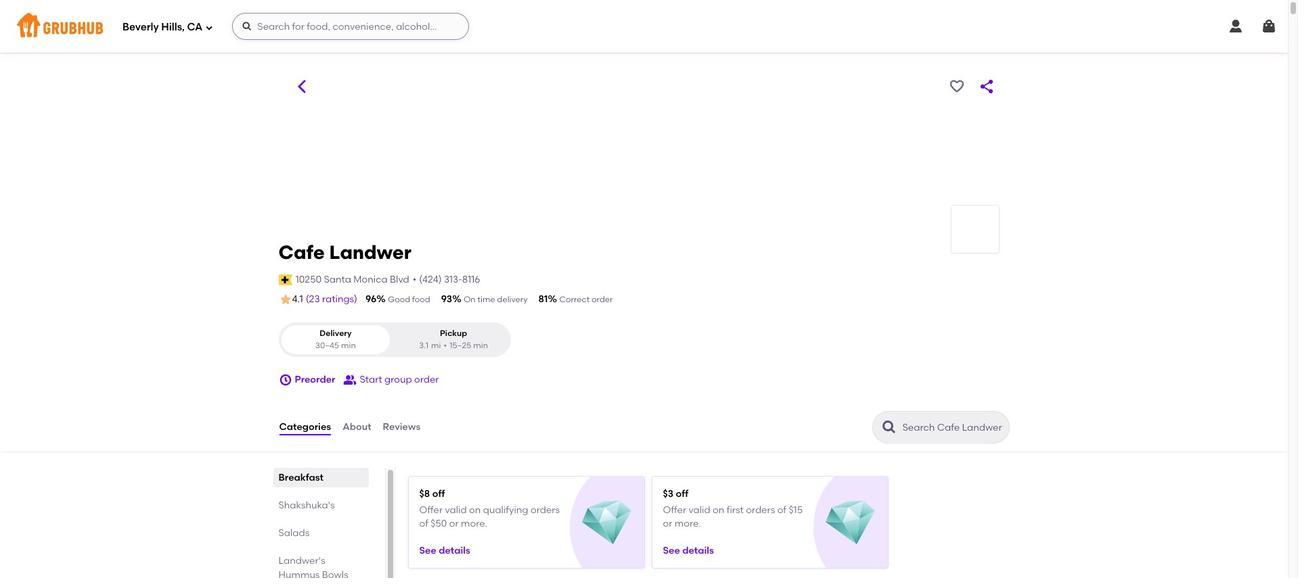 Task type: describe. For each thing, give the bounding box(es) containing it.
313-
[[444, 274, 463, 286]]

on for qualifying
[[469, 505, 481, 516]]

landwer's
[[279, 556, 325, 567]]

see details button for $3 off offer valid on first orders of $15 or more.
[[663, 539, 714, 564]]

see details for $8 off offer valid on qualifying orders of $50 or more.
[[419, 545, 470, 557]]

off for $3 off
[[676, 489, 689, 500]]

off for $8 off
[[432, 489, 445, 500]]

subscription pass image
[[279, 275, 292, 286]]

mi
[[431, 341, 441, 351]]

share icon image
[[979, 79, 995, 95]]

(23
[[306, 294, 320, 305]]

more. for first
[[675, 519, 701, 530]]

promo image for offer valid on qualifying orders of $50 or more.
[[582, 499, 632, 548]]

10250
[[296, 274, 322, 286]]

on for first
[[713, 505, 725, 516]]

beverly hills, ca
[[123, 21, 203, 33]]

cafe
[[279, 241, 325, 264]]

$15
[[789, 505, 803, 516]]

cafe landwer
[[279, 241, 412, 264]]

monica
[[354, 274, 388, 286]]

hills,
[[161, 21, 185, 33]]

blvd
[[390, 274, 409, 286]]

shakshuka's tab
[[279, 499, 363, 513]]

$8
[[419, 489, 430, 500]]

shakshuka's
[[279, 500, 335, 512]]

8116
[[462, 274, 480, 286]]

details for $8 off offer valid on qualifying orders of $50 or more.
[[439, 545, 470, 557]]

breakfast tab
[[279, 471, 363, 486]]

on
[[464, 295, 476, 305]]

caret left icon image
[[294, 79, 310, 95]]

promo image for offer valid on first orders of $15 or more.
[[826, 499, 875, 548]]

Search for food, convenience, alcohol... search field
[[232, 13, 469, 40]]

bowls
[[322, 570, 348, 579]]

min inside delivery 30–45 min
[[341, 341, 356, 351]]

about
[[343, 422, 371, 433]]

main navigation navigation
[[0, 0, 1288, 53]]

0 vertical spatial order
[[592, 295, 613, 305]]

0 horizontal spatial svg image
[[205, 23, 213, 31]]

beverly
[[123, 21, 159, 33]]

• (424) 313-8116
[[413, 274, 480, 286]]

order inside button
[[414, 374, 439, 386]]

15–25
[[450, 341, 471, 351]]

santa
[[324, 274, 351, 286]]

(23 ratings)
[[306, 294, 358, 305]]

people icon image
[[344, 374, 357, 387]]

$3 off offer valid on first orders of $15 or more.
[[663, 489, 803, 530]]

valid for $3 off
[[689, 505, 711, 516]]

1 horizontal spatial svg image
[[1228, 18, 1244, 35]]

svg image inside main navigation navigation
[[242, 21, 253, 32]]

see for offer valid on first orders of $15 or more.
[[663, 545, 680, 557]]

96
[[366, 294, 377, 305]]

3.1
[[419, 341, 429, 351]]

preorder
[[295, 374, 335, 386]]

option group containing delivery 30–45 min
[[279, 323, 511, 358]]

good food
[[388, 295, 430, 305]]

first
[[727, 505, 744, 516]]

more. for qualifying
[[461, 519, 488, 530]]

Search Cafe Landwer search field
[[902, 422, 1005, 435]]

see for offer valid on qualifying orders of $50 or more.
[[419, 545, 437, 557]]

or for $8 off
[[449, 519, 459, 530]]

details for $3 off offer valid on first orders of $15 or more.
[[683, 545, 714, 557]]

offer for $3
[[663, 505, 687, 516]]

correct
[[560, 295, 590, 305]]

on time delivery
[[464, 295, 528, 305]]

10250 santa monica blvd
[[296, 274, 409, 286]]

reviews
[[383, 422, 421, 433]]

of for $50
[[419, 519, 429, 530]]



Task type: vqa. For each thing, say whether or not it's contained in the screenshot.
bottommost and
no



Task type: locate. For each thing, give the bounding box(es) containing it.
more. inside $3 off offer valid on first orders of $15 or more.
[[675, 519, 701, 530]]

order
[[592, 295, 613, 305], [414, 374, 439, 386]]

4.1
[[292, 294, 303, 305]]

valid for $8 off
[[445, 505, 467, 516]]

2 valid from the left
[[689, 505, 711, 516]]

order right group
[[414, 374, 439, 386]]

0 horizontal spatial or
[[449, 519, 459, 530]]

81
[[539, 294, 548, 305]]

$50
[[431, 519, 447, 530]]

1 horizontal spatial see
[[663, 545, 680, 557]]

landwer's hummus bowls tab
[[279, 555, 363, 579]]

see details
[[419, 545, 470, 557], [663, 545, 714, 557]]

see details button down $3
[[663, 539, 714, 564]]

svg image right ca
[[242, 21, 253, 32]]

option group
[[279, 323, 511, 358]]

time
[[478, 295, 495, 305]]

1 vertical spatial of
[[419, 519, 429, 530]]

1 horizontal spatial offer
[[663, 505, 687, 516]]

svg image left preorder
[[279, 374, 292, 387]]

1 horizontal spatial of
[[778, 505, 787, 516]]

of left $15
[[778, 505, 787, 516]]

see details down $3
[[663, 545, 714, 557]]

2 see from the left
[[663, 545, 680, 557]]

star icon image
[[279, 293, 292, 307]]

breakfast
[[279, 473, 324, 484]]

0 vertical spatial svg image
[[242, 21, 253, 32]]

on
[[469, 505, 481, 516], [713, 505, 725, 516]]

$3
[[663, 489, 674, 500]]

pickup 3.1 mi • 15–25 min
[[419, 329, 488, 351]]

0 horizontal spatial see
[[419, 545, 437, 557]]

(424) 313-8116 button
[[419, 273, 480, 287]]

see details button down $50
[[419, 539, 470, 564]]

on left qualifying
[[469, 505, 481, 516]]

2 more. from the left
[[675, 519, 701, 530]]

2 promo image from the left
[[826, 499, 875, 548]]

details
[[439, 545, 470, 557], [683, 545, 714, 557]]

1 vertical spatial •
[[444, 341, 447, 351]]

min
[[341, 341, 356, 351], [473, 341, 488, 351]]

0 horizontal spatial see details
[[419, 545, 470, 557]]

1 horizontal spatial details
[[683, 545, 714, 557]]

off
[[432, 489, 445, 500], [676, 489, 689, 500]]

off right $8
[[432, 489, 445, 500]]

orders inside $3 off offer valid on first orders of $15 or more.
[[746, 505, 775, 516]]

on left first
[[713, 505, 725, 516]]

food
[[412, 295, 430, 305]]

of inside $8 off offer valid on qualifying orders of $50 or more.
[[419, 519, 429, 530]]

svg image
[[242, 21, 253, 32], [279, 374, 292, 387]]

0 horizontal spatial of
[[419, 519, 429, 530]]

1 or from the left
[[449, 519, 459, 530]]

• right mi
[[444, 341, 447, 351]]

see down $50
[[419, 545, 437, 557]]

min down delivery
[[341, 341, 356, 351]]

save this restaurant button
[[945, 74, 969, 99]]

1 off from the left
[[432, 489, 445, 500]]

pickup
[[440, 329, 467, 339]]

salads
[[279, 528, 310, 540]]

delivery
[[320, 329, 352, 339]]

preorder button
[[279, 368, 335, 393]]

0 horizontal spatial on
[[469, 505, 481, 516]]

0 horizontal spatial svg image
[[242, 21, 253, 32]]

0 horizontal spatial off
[[432, 489, 445, 500]]

correct order
[[560, 295, 613, 305]]

1 horizontal spatial svg image
[[279, 374, 292, 387]]

(424)
[[419, 274, 442, 286]]

start group order
[[360, 374, 439, 386]]

delivery
[[497, 295, 528, 305]]

delivery 30–45 min
[[315, 329, 356, 351]]

valid
[[445, 505, 467, 516], [689, 505, 711, 516]]

valid inside $8 off offer valid on qualifying orders of $50 or more.
[[445, 505, 467, 516]]

offer for $8
[[419, 505, 443, 516]]

0 horizontal spatial see details button
[[419, 539, 470, 564]]

2 orders from the left
[[746, 505, 775, 516]]

or
[[449, 519, 459, 530], [663, 519, 673, 530]]

1 vertical spatial order
[[414, 374, 439, 386]]

of for $15
[[778, 505, 787, 516]]

more.
[[461, 519, 488, 530], [675, 519, 701, 530]]

0 horizontal spatial order
[[414, 374, 439, 386]]

0 vertical spatial •
[[413, 274, 417, 286]]

0 horizontal spatial orders
[[531, 505, 560, 516]]

landwer
[[329, 241, 412, 264]]

0 horizontal spatial promo image
[[582, 499, 632, 548]]

1 see details from the left
[[419, 545, 470, 557]]

ratings)
[[322, 294, 358, 305]]

orders right qualifying
[[531, 505, 560, 516]]

1 offer from the left
[[419, 505, 443, 516]]

save this restaurant image
[[949, 79, 965, 95]]

orders
[[531, 505, 560, 516], [746, 505, 775, 516]]

or inside $3 off offer valid on first orders of $15 or more.
[[663, 519, 673, 530]]

•
[[413, 274, 417, 286], [444, 341, 447, 351]]

search icon image
[[881, 420, 897, 436]]

start
[[360, 374, 382, 386]]

1 see from the left
[[419, 545, 437, 557]]

orders for first
[[746, 505, 775, 516]]

0 vertical spatial of
[[778, 505, 787, 516]]

1 horizontal spatial see details button
[[663, 539, 714, 564]]

orders inside $8 off offer valid on qualifying orders of $50 or more.
[[531, 505, 560, 516]]

details down $50
[[439, 545, 470, 557]]

1 vertical spatial svg image
[[279, 374, 292, 387]]

• inside pickup 3.1 mi • 15–25 min
[[444, 341, 447, 351]]

ca
[[187, 21, 203, 33]]

0 horizontal spatial valid
[[445, 505, 467, 516]]

start group order button
[[344, 368, 439, 393]]

0 horizontal spatial offer
[[419, 505, 443, 516]]

or right $50
[[449, 519, 459, 530]]

1 horizontal spatial see details
[[663, 545, 714, 557]]

2 horizontal spatial svg image
[[1261, 18, 1278, 35]]

10250 santa monica blvd button
[[295, 273, 410, 288]]

see details for $3 off offer valid on first orders of $15 or more.
[[663, 545, 714, 557]]

svg image inside preorder button
[[279, 374, 292, 387]]

orders for qualifying
[[531, 505, 560, 516]]

off right $3
[[676, 489, 689, 500]]

qualifying
[[483, 505, 529, 516]]

orders right first
[[746, 505, 775, 516]]

$8 off offer valid on qualifying orders of $50 or more.
[[419, 489, 560, 530]]

1 horizontal spatial promo image
[[826, 499, 875, 548]]

on inside $8 off offer valid on qualifying orders of $50 or more.
[[469, 505, 481, 516]]

on inside $3 off offer valid on first orders of $15 or more.
[[713, 505, 725, 516]]

offer inside $3 off offer valid on first orders of $15 or more.
[[663, 505, 687, 516]]

1 horizontal spatial •
[[444, 341, 447, 351]]

see details button for $8 off offer valid on qualifying orders of $50 or more.
[[419, 539, 470, 564]]

1 horizontal spatial order
[[592, 295, 613, 305]]

more. inside $8 off offer valid on qualifying orders of $50 or more.
[[461, 519, 488, 530]]

off inside $8 off offer valid on qualifying orders of $50 or more.
[[432, 489, 445, 500]]

1 on from the left
[[469, 505, 481, 516]]

min right the 15–25
[[473, 341, 488, 351]]

2 min from the left
[[473, 341, 488, 351]]

landwer's hummus bowls
[[279, 556, 348, 579]]

valid up $50
[[445, 505, 467, 516]]

1 horizontal spatial orders
[[746, 505, 775, 516]]

categories button
[[279, 404, 332, 452]]

0 horizontal spatial more.
[[461, 519, 488, 530]]

see details button
[[419, 539, 470, 564], [663, 539, 714, 564]]

0 horizontal spatial •
[[413, 274, 417, 286]]

promo image
[[582, 499, 632, 548], [826, 499, 875, 548]]

0 horizontal spatial details
[[439, 545, 470, 557]]

valid left first
[[689, 505, 711, 516]]

1 horizontal spatial more.
[[675, 519, 701, 530]]

of inside $3 off offer valid on first orders of $15 or more.
[[778, 505, 787, 516]]

1 horizontal spatial min
[[473, 341, 488, 351]]

see details down $50
[[419, 545, 470, 557]]

2 offer from the left
[[663, 505, 687, 516]]

reviews button
[[382, 404, 421, 452]]

offer
[[419, 505, 443, 516], [663, 505, 687, 516]]

of left $50
[[419, 519, 429, 530]]

1 horizontal spatial valid
[[689, 505, 711, 516]]

good
[[388, 295, 410, 305]]

1 horizontal spatial on
[[713, 505, 725, 516]]

order right correct
[[592, 295, 613, 305]]

see down $3
[[663, 545, 680, 557]]

hummus
[[279, 570, 320, 579]]

2 on from the left
[[713, 505, 725, 516]]

2 see details button from the left
[[663, 539, 714, 564]]

2 or from the left
[[663, 519, 673, 530]]

0 horizontal spatial min
[[341, 341, 356, 351]]

or inside $8 off offer valid on qualifying orders of $50 or more.
[[449, 519, 459, 530]]

1 more. from the left
[[461, 519, 488, 530]]

offer up $50
[[419, 505, 443, 516]]

1 see details button from the left
[[419, 539, 470, 564]]

1 horizontal spatial or
[[663, 519, 673, 530]]

min inside pickup 3.1 mi • 15–25 min
[[473, 341, 488, 351]]

of
[[778, 505, 787, 516], [419, 519, 429, 530]]

1 details from the left
[[439, 545, 470, 557]]

about button
[[342, 404, 372, 452]]

2 see details from the left
[[663, 545, 714, 557]]

see
[[419, 545, 437, 557], [663, 545, 680, 557]]

1 promo image from the left
[[582, 499, 632, 548]]

30–45
[[315, 341, 339, 351]]

offer down $3
[[663, 505, 687, 516]]

svg image
[[1228, 18, 1244, 35], [1261, 18, 1278, 35], [205, 23, 213, 31]]

or down $3
[[663, 519, 673, 530]]

• right the blvd
[[413, 274, 417, 286]]

categories
[[279, 422, 331, 433]]

off inside $3 off offer valid on first orders of $15 or more.
[[676, 489, 689, 500]]

group
[[385, 374, 412, 386]]

1 orders from the left
[[531, 505, 560, 516]]

details down $3 off offer valid on first orders of $15 or more.
[[683, 545, 714, 557]]

2 off from the left
[[676, 489, 689, 500]]

1 valid from the left
[[445, 505, 467, 516]]

offer inside $8 off offer valid on qualifying orders of $50 or more.
[[419, 505, 443, 516]]

93
[[441, 294, 452, 305]]

2 details from the left
[[683, 545, 714, 557]]

1 min from the left
[[341, 341, 356, 351]]

1 horizontal spatial off
[[676, 489, 689, 500]]

valid inside $3 off offer valid on first orders of $15 or more.
[[689, 505, 711, 516]]

or for $3 off
[[663, 519, 673, 530]]

salads tab
[[279, 527, 363, 541]]



